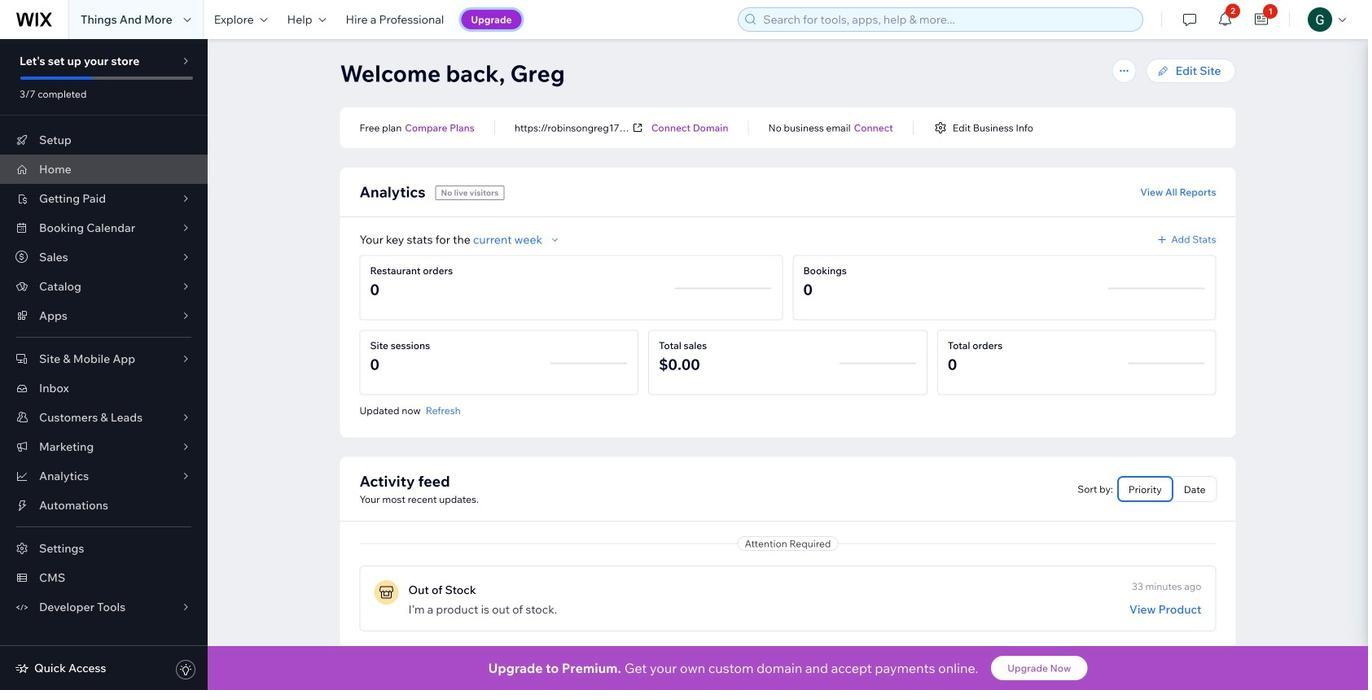 Task type: locate. For each thing, give the bounding box(es) containing it.
Search for tools, apps, help & more... field
[[759, 8, 1138, 31]]

sidebar element
[[0, 39, 208, 691]]



Task type: vqa. For each thing, say whether or not it's contained in the screenshot.
field
no



